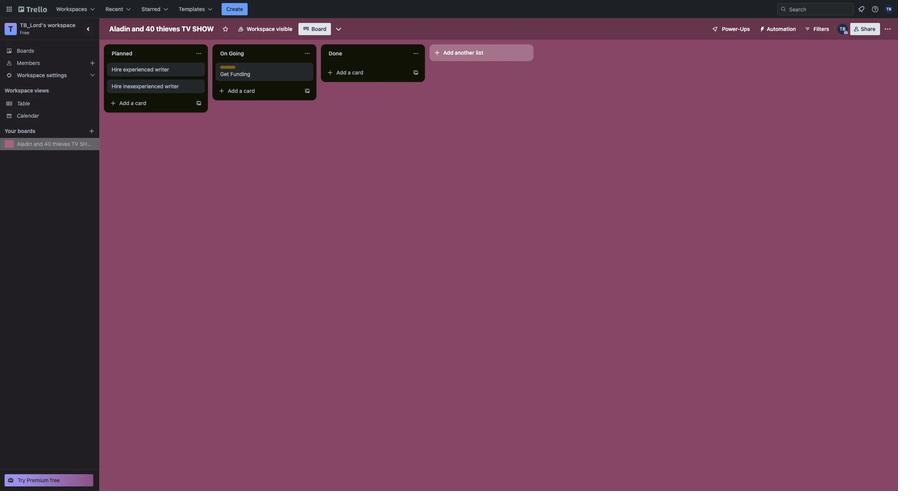 Task type: vqa. For each thing, say whether or not it's contained in the screenshot.
the writer inside Hire experienced writer link
yes



Task type: describe. For each thing, give the bounding box(es) containing it.
customize views image
[[335, 25, 343, 33]]

power-ups
[[722, 26, 750, 32]]

free
[[20, 30, 29, 36]]

writer for hire inexexperienced writer
[[165, 83, 179, 89]]

tb_lord (tylerblack44) image
[[837, 24, 848, 34]]

hire for hire inexexperienced writer
[[112, 83, 122, 89]]

automation
[[767, 26, 796, 32]]

board
[[312, 26, 327, 32]]

ups
[[740, 26, 750, 32]]

members
[[17, 60, 40, 66]]

workspace visible button
[[233, 23, 297, 35]]

aladin and 40 thieves tv show inside board name text box
[[109, 25, 214, 33]]

Search field
[[787, 3, 854, 15]]

t
[[8, 24, 13, 33]]

create from template… image for planned
[[196, 100, 202, 106]]

boards link
[[0, 45, 99, 57]]

On Going text field
[[216, 47, 300, 60]]

inexexperienced
[[123, 83, 163, 89]]

board link
[[299, 23, 331, 35]]

workspace for workspace settings
[[17, 72, 45, 78]]

1 vertical spatial aladin and 40 thieves tv show
[[17, 141, 96, 147]]

add left the another
[[443, 49, 454, 56]]

templates button
[[174, 3, 217, 15]]

tb_lord's workspace free
[[20, 22, 75, 36]]

hire inexexperienced writer link
[[112, 83, 200, 90]]

Done text field
[[324, 47, 408, 60]]

tyler black (tylerblack44) image
[[885, 5, 894, 14]]

on
[[220, 50, 228, 57]]

templates
[[179, 6, 205, 12]]

on going
[[220, 50, 244, 57]]

add another list button
[[430, 44, 534, 61]]

workspace settings
[[17, 72, 67, 78]]

workspace visible
[[247, 26, 292, 32]]

workspace navigation collapse icon image
[[83, 24, 94, 34]]

workspace settings button
[[0, 69, 99, 81]]

star or unstar board image
[[222, 26, 228, 32]]

primary element
[[0, 0, 898, 18]]

card for on going
[[244, 88, 255, 94]]

members link
[[0, 57, 99, 69]]

table
[[17, 100, 30, 107]]

1 vertical spatial 40
[[44, 141, 51, 147]]

40 inside board name text box
[[146, 25, 155, 33]]

add board image
[[89, 128, 95, 134]]

Planned text field
[[107, 47, 191, 60]]

recent
[[106, 6, 123, 12]]

recent button
[[101, 3, 135, 15]]

filters button
[[802, 23, 832, 35]]

0 horizontal spatial and
[[34, 141, 43, 147]]

add another list
[[443, 49, 483, 56]]

power-ups button
[[707, 23, 755, 35]]

show inside aladin and 40 thieves tv show link
[[80, 141, 96, 147]]

your boards with 1 items element
[[5, 127, 77, 136]]

try premium free button
[[5, 474, 93, 487]]

create button
[[222, 3, 248, 15]]

show menu image
[[884, 25, 892, 33]]

thieves inside aladin and 40 thieves tv show link
[[52, 141, 70, 147]]

funding
[[230, 71, 250, 77]]

going
[[229, 50, 244, 57]]

filters
[[814, 26, 829, 32]]

list
[[476, 49, 483, 56]]

get funding
[[220, 71, 250, 77]]

add a card button for planned
[[107, 97, 193, 109]]

tb_lord's workspace link
[[20, 22, 75, 28]]

hire experienced writer link
[[112, 66, 200, 73]]

add a card button for done
[[324, 67, 410, 79]]

planned
[[112, 50, 132, 57]]

and inside board name text box
[[132, 25, 144, 33]]

a for planned
[[131, 100, 134, 106]]

power-
[[722, 26, 740, 32]]

card for done
[[352, 69, 364, 76]]

starred
[[142, 6, 160, 12]]

tv inside board name text box
[[182, 25, 191, 33]]

hire experienced writer
[[112, 66, 169, 73]]

tb_lord's
[[20, 22, 46, 28]]



Task type: locate. For each thing, give the bounding box(es) containing it.
workspace inside popup button
[[17, 72, 45, 78]]

1 horizontal spatial create from template… image
[[413, 70, 419, 76]]

add a card for done
[[336, 69, 364, 76]]

add for planned
[[119, 100, 129, 106]]

hire down the planned
[[112, 66, 122, 73]]

try
[[18, 477, 25, 484]]

settings
[[46, 72, 67, 78]]

experienced
[[123, 66, 153, 73]]

2 horizontal spatial card
[[352, 69, 364, 76]]

hire
[[112, 66, 122, 73], [112, 83, 122, 89]]

0 vertical spatial and
[[132, 25, 144, 33]]

workspace for workspace views
[[5, 87, 33, 94]]

2 hire from the top
[[112, 83, 122, 89]]

add a card
[[336, 69, 364, 76], [228, 88, 255, 94], [119, 100, 146, 106]]

boards
[[17, 47, 34, 54]]

tv down "templates"
[[182, 25, 191, 33]]

Board name text field
[[106, 23, 218, 35]]

starred button
[[137, 3, 173, 15]]

hire inside "link"
[[112, 83, 122, 89]]

share
[[861, 26, 876, 32]]

another
[[455, 49, 475, 56]]

your boards
[[5, 128, 35, 134]]

add a card down 'done'
[[336, 69, 364, 76]]

a
[[348, 69, 351, 76], [239, 88, 242, 94], [131, 100, 134, 106]]

add a card down the inexexperienced
[[119, 100, 146, 106]]

0 vertical spatial aladin and 40 thieves tv show
[[109, 25, 214, 33]]

2 vertical spatial card
[[135, 100, 146, 106]]

create from template… image for done
[[413, 70, 419, 76]]

back to home image
[[18, 3, 47, 15]]

and
[[132, 25, 144, 33], [34, 141, 43, 147]]

card down the inexexperienced
[[135, 100, 146, 106]]

aladin
[[109, 25, 130, 33], [17, 141, 32, 147]]

add a card button down done "text box"
[[324, 67, 410, 79]]

add
[[443, 49, 454, 56], [336, 69, 347, 76], [228, 88, 238, 94], [119, 100, 129, 106]]

a for on going
[[239, 88, 242, 94]]

2 vertical spatial add a card
[[119, 100, 146, 106]]

1 horizontal spatial aladin
[[109, 25, 130, 33]]

workspace for workspace visible
[[247, 26, 275, 32]]

workspace inside button
[[247, 26, 275, 32]]

2 vertical spatial a
[[131, 100, 134, 106]]

workspaces
[[56, 6, 87, 12]]

get funding link
[[220, 70, 309, 78]]

1 vertical spatial and
[[34, 141, 43, 147]]

create from template… image
[[413, 70, 419, 76], [196, 100, 202, 106]]

show
[[192, 25, 214, 33], [80, 141, 96, 147]]

aladin down the recent dropdown button
[[109, 25, 130, 33]]

views
[[34, 87, 49, 94]]

share button
[[850, 23, 880, 35]]

0 vertical spatial aladin
[[109, 25, 130, 33]]

t link
[[5, 23, 17, 35]]

1 horizontal spatial show
[[192, 25, 214, 33]]

aladin and 40 thieves tv show down starred popup button
[[109, 25, 214, 33]]

1 vertical spatial a
[[239, 88, 242, 94]]

2 vertical spatial workspace
[[5, 87, 33, 94]]

add a card button down hire inexexperienced writer
[[107, 97, 193, 109]]

color: yellow, title: "less than $25m" element
[[220, 66, 235, 69]]

writer down hire experienced writer link
[[165, 83, 179, 89]]

0 vertical spatial writer
[[155, 66, 169, 73]]

thieves inside board name text box
[[156, 25, 180, 33]]

0 horizontal spatial add a card button
[[107, 97, 193, 109]]

hire inexexperienced writer
[[112, 83, 179, 89]]

add a card button
[[324, 67, 410, 79], [216, 85, 301, 97], [107, 97, 193, 109]]

workspace up table
[[5, 87, 33, 94]]

workspace views
[[5, 87, 49, 94]]

1 vertical spatial card
[[244, 88, 255, 94]]

1 vertical spatial writer
[[165, 83, 179, 89]]

1 vertical spatial workspace
[[17, 72, 45, 78]]

1 vertical spatial aladin
[[17, 141, 32, 147]]

1 horizontal spatial thieves
[[156, 25, 180, 33]]

1 horizontal spatial add a card
[[228, 88, 255, 94]]

add for done
[[336, 69, 347, 76]]

0 horizontal spatial add a card
[[119, 100, 146, 106]]

add a card for on going
[[228, 88, 255, 94]]

automation button
[[756, 23, 801, 35]]

tv down the calendar link
[[71, 141, 78, 147]]

workspace
[[48, 22, 75, 28]]

table link
[[17, 100, 95, 107]]

0 vertical spatial a
[[348, 69, 351, 76]]

0 horizontal spatial thieves
[[52, 141, 70, 147]]

try premium free
[[18, 477, 60, 484]]

aladin and 40 thieves tv show link
[[17, 140, 96, 148]]

1 hire from the top
[[112, 66, 122, 73]]

0 vertical spatial tv
[[182, 25, 191, 33]]

0 horizontal spatial show
[[80, 141, 96, 147]]

1 vertical spatial hire
[[112, 83, 122, 89]]

1 vertical spatial add a card
[[228, 88, 255, 94]]

calendar link
[[17, 112, 95, 120]]

0 horizontal spatial aladin and 40 thieves tv show
[[17, 141, 96, 147]]

workspace left visible
[[247, 26, 275, 32]]

hire for hire experienced writer
[[112, 66, 122, 73]]

add a card button down 'get funding' link
[[216, 85, 301, 97]]

search image
[[781, 6, 787, 12]]

done
[[329, 50, 342, 57]]

writer for hire experienced writer
[[155, 66, 169, 73]]

get
[[220, 71, 229, 77]]

show down templates popup button
[[192, 25, 214, 33]]

free
[[50, 477, 60, 484]]

0 horizontal spatial a
[[131, 100, 134, 106]]

1 vertical spatial tv
[[71, 141, 78, 147]]

hire left the inexexperienced
[[112, 83, 122, 89]]

writer
[[155, 66, 169, 73], [165, 83, 179, 89]]

0 horizontal spatial tv
[[71, 141, 78, 147]]

open information menu image
[[872, 5, 879, 13]]

card down done "text box"
[[352, 69, 364, 76]]

aladin and 40 thieves tv show
[[109, 25, 214, 33], [17, 141, 96, 147]]

your
[[5, 128, 16, 134]]

aladin inside board name text box
[[109, 25, 130, 33]]

2 horizontal spatial add a card
[[336, 69, 364, 76]]

a down the inexexperienced
[[131, 100, 134, 106]]

show down the add board icon
[[80, 141, 96, 147]]

and down the starred
[[132, 25, 144, 33]]

add a card down funding
[[228, 88, 255, 94]]

1 horizontal spatial and
[[132, 25, 144, 33]]

0 horizontal spatial 40
[[44, 141, 51, 147]]

2 horizontal spatial add a card button
[[324, 67, 410, 79]]

1 horizontal spatial aladin and 40 thieves tv show
[[109, 25, 214, 33]]

a down done "text box"
[[348, 69, 351, 76]]

card
[[352, 69, 364, 76], [244, 88, 255, 94], [135, 100, 146, 106]]

add down 'done'
[[336, 69, 347, 76]]

this member is an admin of this board. image
[[844, 31, 848, 34]]

workspace
[[247, 26, 275, 32], [17, 72, 45, 78], [5, 87, 33, 94]]

writer inside "link"
[[165, 83, 179, 89]]

tv
[[182, 25, 191, 33], [71, 141, 78, 147]]

thieves down your boards with 1 items element
[[52, 141, 70, 147]]

0 horizontal spatial card
[[135, 100, 146, 106]]

40 down your boards with 1 items element
[[44, 141, 51, 147]]

premium
[[27, 477, 49, 484]]

thieves
[[156, 25, 180, 33], [52, 141, 70, 147]]

0 notifications image
[[857, 5, 866, 14]]

a for done
[[348, 69, 351, 76]]

workspaces button
[[52, 3, 99, 15]]

0 vertical spatial show
[[192, 25, 214, 33]]

1 horizontal spatial add a card button
[[216, 85, 301, 97]]

40
[[146, 25, 155, 33], [44, 141, 51, 147]]

2 horizontal spatial a
[[348, 69, 351, 76]]

aladin and 40 thieves tv show down your boards with 1 items element
[[17, 141, 96, 147]]

create
[[226, 6, 243, 12]]

1 horizontal spatial 40
[[146, 25, 155, 33]]

calendar
[[17, 112, 39, 119]]

1 horizontal spatial card
[[244, 88, 255, 94]]

aladin down boards
[[17, 141, 32, 147]]

card down funding
[[244, 88, 255, 94]]

1 horizontal spatial a
[[239, 88, 242, 94]]

sm image
[[756, 23, 767, 34]]

add down get funding in the left top of the page
[[228, 88, 238, 94]]

show inside board name text box
[[192, 25, 214, 33]]

0 vertical spatial thieves
[[156, 25, 180, 33]]

writer up hire inexexperienced writer "link"
[[155, 66, 169, 73]]

0 horizontal spatial create from template… image
[[196, 100, 202, 106]]

add a card for planned
[[119, 100, 146, 106]]

and down your boards with 1 items element
[[34, 141, 43, 147]]

visible
[[276, 26, 292, 32]]

thieves down starred popup button
[[156, 25, 180, 33]]

0 vertical spatial card
[[352, 69, 364, 76]]

create from template… image
[[304, 88, 310, 94]]

add for on going
[[228, 88, 238, 94]]

0 vertical spatial add a card
[[336, 69, 364, 76]]

card for planned
[[135, 100, 146, 106]]

0 vertical spatial hire
[[112, 66, 122, 73]]

add down the inexexperienced
[[119, 100, 129, 106]]

boards
[[18, 128, 35, 134]]

1 vertical spatial create from template… image
[[196, 100, 202, 106]]

0 vertical spatial 40
[[146, 25, 155, 33]]

add a card button for on going
[[216, 85, 301, 97]]

0 vertical spatial workspace
[[247, 26, 275, 32]]

40 down the starred
[[146, 25, 155, 33]]

workspace down members
[[17, 72, 45, 78]]

0 horizontal spatial aladin
[[17, 141, 32, 147]]

1 horizontal spatial tv
[[182, 25, 191, 33]]

a down funding
[[239, 88, 242, 94]]

0 vertical spatial create from template… image
[[413, 70, 419, 76]]

1 vertical spatial thieves
[[52, 141, 70, 147]]

1 vertical spatial show
[[80, 141, 96, 147]]



